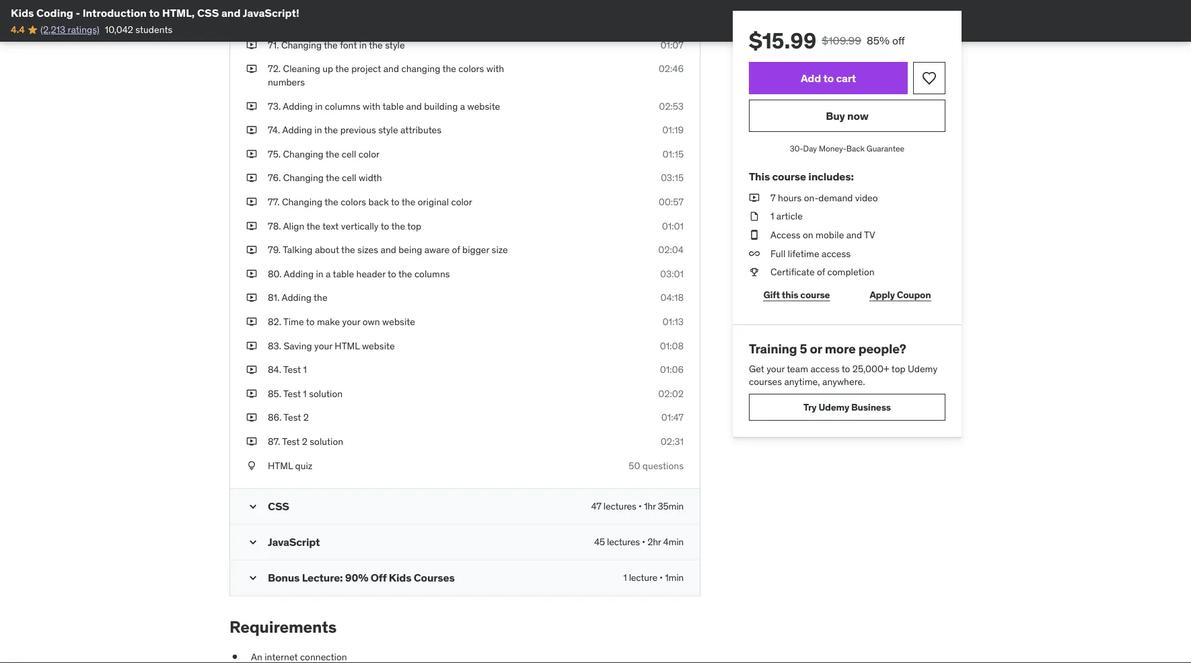 Task type: describe. For each thing, give the bounding box(es) containing it.
the up 75. changing the cell color
[[324, 124, 338, 136]]

the left sizes
[[341, 244, 355, 256]]

cell for color
[[342, 148, 357, 160]]

xsmall image for 72. cleaning up the project and changing the colors with numbers
[[246, 62, 257, 76]]

xsmall image for 80. adding in a table header to the columns
[[246, 267, 257, 281]]

people?
[[859, 341, 907, 357]]

coding
[[36, 6, 73, 20]]

cell for width
[[342, 172, 357, 184]]

1 left lecture
[[624, 572, 627, 584]]

the up 'text'
[[325, 196, 339, 208]]

71. changing the font in the style
[[268, 39, 405, 51]]

on-
[[805, 192, 819, 204]]

mobile
[[816, 229, 845, 241]]

79. talking about the sizes and being aware of bigger size
[[268, 244, 508, 256]]

small image for javascript
[[246, 536, 260, 549]]

changing for 71.
[[281, 39, 322, 51]]

the right 'up'
[[335, 63, 349, 75]]

the up project
[[369, 39, 383, 51]]

original
[[418, 196, 449, 208]]

2 horizontal spatial of
[[818, 266, 826, 278]]

78.
[[268, 220, 281, 232]]

full
[[771, 247, 786, 259]]

0 vertical spatial website
[[468, 100, 500, 112]]

to right header on the top left of page
[[388, 268, 397, 280]]

more
[[825, 341, 856, 357]]

to up students
[[149, 6, 160, 20]]

2 vertical spatial website
[[362, 340, 395, 352]]

lifetime
[[788, 247, 820, 259]]

in right font at the left of the page
[[359, 39, 367, 51]]

adding for 73.
[[283, 100, 313, 112]]

and up attributes
[[406, 100, 422, 112]]

xsmall image for html quiz
[[246, 459, 257, 472]]

buy now
[[826, 109, 869, 122]]

90%
[[345, 571, 369, 584]]

xsmall image left 70. in the left top of the page
[[246, 14, 257, 28]]

test for 84.
[[284, 364, 301, 376]]

access
[[771, 229, 801, 241]]

style for 71. changing the font in the style
[[385, 39, 405, 51]]

0 vertical spatial a
[[460, 100, 465, 112]]

lecture
[[629, 572, 658, 584]]

the left font at the left of the page
[[324, 39, 338, 51]]

an internet connection
[[251, 651, 347, 663]]

make
[[317, 316, 340, 328]]

01:13
[[663, 316, 684, 328]]

76. changing the cell width
[[268, 172, 382, 184]]

an
[[251, 651, 263, 663]]

74.
[[268, 124, 280, 136]]

text
[[323, 220, 339, 232]]

get
[[749, 362, 765, 375]]

4min
[[664, 536, 684, 548]]

xsmall image left 85.
[[246, 387, 257, 400]]

1 up 85. test 1 solution
[[303, 364, 307, 376]]

73.
[[268, 100, 281, 112]]

47 lectures • 1hr 35min
[[592, 500, 684, 512]]

changing for 70.
[[283, 15, 324, 27]]

back
[[369, 196, 389, 208]]

up
[[323, 63, 333, 75]]

points
[[420, 15, 446, 27]]

this course includes:
[[749, 170, 854, 183]]

• for javascript
[[642, 536, 646, 548]]

students
[[136, 24, 173, 36]]

size
[[492, 244, 508, 256]]

(2,213 ratings)
[[40, 24, 99, 36]]

quiz
[[295, 459, 313, 472]]

business
[[852, 401, 892, 413]]

1 article
[[771, 210, 803, 222]]

solution for 87. test 2 solution
[[310, 435, 344, 448]]

81. adding the
[[268, 292, 328, 304]]

test for 86.
[[284, 411, 301, 424]]

and inside 72. cleaning up the project and changing the colors with numbers
[[384, 63, 399, 75]]

header
[[357, 268, 386, 280]]

javascript
[[268, 535, 320, 549]]

changing for 75.
[[283, 148, 324, 160]]

0 vertical spatial access
[[822, 247, 851, 259]]

03:01
[[661, 268, 684, 280]]

0 vertical spatial html
[[335, 340, 360, 352]]

1 vertical spatial css
[[268, 499, 289, 513]]

to up 79. talking about the sizes and being aware of bigger size
[[381, 220, 390, 232]]

0 horizontal spatial css
[[197, 6, 219, 20]]

back
[[847, 143, 865, 154]]

adding for 74.
[[282, 124, 312, 136]]

to inside 'training 5 or more people? get your team access to 25,000+ top udemy courses anytime, anywhere.'
[[842, 362, 851, 375]]

10,042 students
[[105, 24, 173, 36]]

1 left article at the right of the page
[[771, 210, 775, 222]]

colors inside 72. cleaning up the project and changing the colors with numbers
[[459, 63, 484, 75]]

building
[[424, 100, 458, 112]]

access inside 'training 5 or more people? get your team access to 25,000+ top udemy courses anytime, anywhere.'
[[811, 362, 840, 375]]

changing
[[402, 63, 441, 75]]

completion
[[828, 266, 875, 278]]

1 vertical spatial table
[[333, 268, 354, 280]]

1 horizontal spatial your
[[342, 316, 361, 328]]

83. saving your html website
[[268, 340, 395, 352]]

small image for bonus lecture: 90% off kids courses
[[246, 571, 260, 585]]

xsmall image for 81. adding the
[[246, 291, 257, 304]]

xsmall image left 84.
[[246, 363, 257, 376]]

numbers
[[268, 76, 305, 88]]

internet
[[265, 651, 298, 663]]

0 horizontal spatial color
[[359, 148, 380, 160]]

javascript!
[[243, 6, 300, 20]]

1 vertical spatial kids
[[389, 571, 412, 584]]

xsmall image left 73.
[[246, 100, 257, 113]]

xsmall image for 71. changing the font in the style
[[246, 38, 257, 52]]

courses
[[749, 376, 783, 388]]

bonus lecture: 90% off kids courses
[[268, 571, 455, 584]]

to right the time
[[306, 316, 315, 328]]

your inside 'training 5 or more people? get your team access to 25,000+ top udemy courses anytime, anywhere.'
[[767, 362, 785, 375]]

1 vertical spatial website
[[383, 316, 415, 328]]

xsmall image left "82."
[[246, 315, 257, 328]]

apply coupon
[[870, 289, 932, 301]]

87. test 2 solution
[[268, 435, 344, 448]]

xsmall image for 76. changing the cell width
[[246, 171, 257, 185]]

75.
[[268, 148, 281, 160]]

0 horizontal spatial udemy
[[819, 401, 850, 413]]

03:15
[[661, 172, 684, 184]]

bigger
[[463, 244, 490, 256]]

lectures for javascript
[[607, 536, 640, 548]]

with inside 72. cleaning up the project and changing the colors with numbers
[[487, 63, 505, 75]]

45 lectures • 2hr 4min
[[595, 536, 684, 548]]

xsmall image for 86. test 2
[[246, 411, 257, 424]]

xsmall image left 1 article
[[749, 210, 760, 223]]

5
[[800, 341, 808, 357]]

coupon
[[897, 289, 932, 301]]

86.
[[268, 411, 282, 424]]

• for css
[[639, 500, 642, 512]]

01:19
[[663, 124, 684, 136]]

xsmall image left 7
[[749, 191, 760, 204]]

0 horizontal spatial html
[[268, 459, 293, 472]]

70.
[[268, 15, 281, 27]]

test for 87.
[[282, 435, 300, 448]]

-
[[76, 6, 80, 20]]

the down being
[[399, 268, 412, 280]]

the up 79. talking about the sizes and being aware of bigger size
[[392, 220, 405, 232]]

01:06
[[660, 364, 684, 376]]

questions
[[643, 459, 684, 472]]

ratings)
[[68, 24, 99, 36]]

72.
[[268, 63, 281, 75]]

$15.99
[[749, 27, 817, 54]]

1 horizontal spatial of
[[452, 244, 460, 256]]

1 horizontal spatial color
[[451, 196, 473, 208]]

adding for 80.
[[284, 268, 314, 280]]

lectures for css
[[604, 500, 637, 512]]

introduction
[[83, 6, 147, 20]]

1 up 86. test 2
[[303, 388, 307, 400]]

73. adding in columns with table and building a website
[[268, 100, 500, 112]]

attributes
[[401, 124, 442, 136]]

4.4
[[11, 24, 25, 36]]

7 hours on-demand video
[[771, 192, 878, 204]]

adding for 81.
[[282, 292, 312, 304]]

guarantee
[[867, 143, 905, 154]]

and left tv
[[847, 229, 863, 241]]

02:31
[[661, 435, 684, 448]]

02:04
[[659, 244, 684, 256]]

82.
[[268, 316, 282, 328]]



Task type: locate. For each thing, give the bounding box(es) containing it.
adding
[[283, 100, 313, 112], [282, 124, 312, 136], [284, 268, 314, 280], [282, 292, 312, 304]]

in down about
[[316, 268, 324, 280]]

0 vertical spatial with
[[487, 63, 505, 75]]

kids up 4.4
[[11, 6, 34, 20]]

1 vertical spatial solution
[[310, 435, 344, 448]]

1 vertical spatial udemy
[[819, 401, 850, 413]]

your up courses
[[767, 362, 785, 375]]

style for 70. changing the witdth of the style points
[[398, 15, 417, 27]]

85. test 1 solution
[[268, 388, 343, 400]]

30-
[[790, 143, 804, 154]]

47
[[592, 500, 602, 512]]

xsmall image left 78.
[[246, 219, 257, 233]]

0 horizontal spatial a
[[326, 268, 331, 280]]

84.
[[268, 364, 282, 376]]

in down 'up'
[[315, 100, 323, 112]]

xsmall image left html quiz
[[246, 459, 257, 472]]

certificate
[[771, 266, 815, 278]]

1 horizontal spatial css
[[268, 499, 289, 513]]

xsmall image left 72.
[[246, 62, 257, 76]]

1 vertical spatial a
[[326, 268, 331, 280]]

lectures
[[604, 500, 637, 512], [607, 536, 640, 548]]

0 vertical spatial css
[[197, 6, 219, 20]]

access down the or
[[811, 362, 840, 375]]

0 horizontal spatial kids
[[11, 6, 34, 20]]

1 horizontal spatial •
[[642, 536, 646, 548]]

buy
[[826, 109, 846, 122]]

1 horizontal spatial table
[[383, 100, 404, 112]]

project
[[352, 63, 381, 75]]

• for bonus lecture: 90% off kids courses
[[660, 572, 663, 584]]

and right project
[[384, 63, 399, 75]]

1 horizontal spatial udemy
[[908, 362, 938, 375]]

demand
[[819, 192, 853, 204]]

1 vertical spatial •
[[642, 536, 646, 548]]

xsmall image left 83. in the bottom left of the page
[[246, 339, 257, 352]]

your left own
[[342, 316, 361, 328]]

solution up quiz at the bottom left
[[310, 435, 344, 448]]

0 vertical spatial colors
[[459, 63, 484, 75]]

changing for 76.
[[283, 172, 324, 184]]

try
[[804, 401, 817, 413]]

82. time to make your own website
[[268, 316, 415, 328]]

the left witdth
[[326, 15, 340, 27]]

test for 85.
[[283, 388, 301, 400]]

solution for 85. test 1 solution
[[309, 388, 343, 400]]

talking
[[283, 244, 313, 256]]

top up being
[[408, 220, 422, 232]]

being
[[399, 244, 422, 256]]

changing right 75. at the top left of page
[[283, 148, 324, 160]]

small image
[[246, 536, 260, 549], [246, 571, 260, 585]]

color
[[359, 148, 380, 160], [451, 196, 473, 208]]

0 vertical spatial of
[[371, 15, 379, 27]]

01:01
[[662, 220, 684, 232]]

the up 76. changing the cell width
[[326, 148, 340, 160]]

xsmall image left an
[[230, 651, 240, 663]]

0 horizontal spatial of
[[371, 15, 379, 27]]

small image left bonus
[[246, 571, 260, 585]]

off
[[371, 571, 387, 584]]

on
[[803, 229, 814, 241]]

website
[[468, 100, 500, 112], [383, 316, 415, 328], [362, 340, 395, 352]]

in
[[359, 39, 367, 51], [315, 100, 323, 112], [315, 124, 322, 136], [316, 268, 324, 280]]

the right witdth
[[381, 15, 395, 27]]

in for a
[[316, 268, 324, 280]]

table left header on the top left of page
[[333, 268, 354, 280]]

85%
[[867, 33, 890, 47]]

previous
[[341, 124, 376, 136]]

this
[[782, 289, 799, 301]]

xsmall image
[[246, 14, 257, 28], [246, 100, 257, 113], [246, 147, 257, 161], [749, 191, 760, 204], [749, 210, 760, 223], [246, 219, 257, 233], [749, 247, 760, 260], [246, 315, 257, 328], [246, 339, 257, 352], [246, 363, 257, 376], [246, 387, 257, 400], [246, 435, 257, 448], [230, 651, 240, 663]]

0 vertical spatial your
[[342, 316, 361, 328]]

the down 75. changing the cell color
[[326, 172, 340, 184]]

top
[[408, 220, 422, 232], [892, 362, 906, 375]]

course up hours
[[773, 170, 807, 183]]

colors right changing
[[459, 63, 484, 75]]

team
[[787, 362, 809, 375]]

1 vertical spatial cell
[[342, 172, 357, 184]]

align
[[283, 220, 305, 232]]

2 for 86.
[[304, 411, 309, 424]]

$109.99
[[822, 33, 862, 47]]

gift
[[764, 289, 780, 301]]

0 vertical spatial •
[[639, 500, 642, 512]]

money-
[[820, 143, 847, 154]]

website right building
[[468, 100, 500, 112]]

access on mobile and tv
[[771, 229, 876, 241]]

1 vertical spatial course
[[801, 289, 831, 301]]

2 vertical spatial •
[[660, 572, 663, 584]]

1 horizontal spatial with
[[487, 63, 505, 75]]

0 horizontal spatial top
[[408, 220, 422, 232]]

1 vertical spatial style
[[385, 39, 405, 51]]

the left 'text'
[[307, 220, 321, 232]]

1 vertical spatial access
[[811, 362, 840, 375]]

0 vertical spatial cell
[[342, 148, 357, 160]]

2 up 87. test 2 solution
[[304, 411, 309, 424]]

1 horizontal spatial top
[[892, 362, 906, 375]]

0 horizontal spatial colors
[[341, 196, 366, 208]]

xsmall image left 77.
[[246, 195, 257, 209]]

1 vertical spatial colors
[[341, 196, 366, 208]]

2 vertical spatial style
[[379, 124, 398, 136]]

udemy inside 'training 5 or more people? get your team access to 25,000+ top udemy courses anytime, anywhere.'
[[908, 362, 938, 375]]

kids right "off"
[[389, 571, 412, 584]]

website down own
[[362, 340, 395, 352]]

25,000+
[[853, 362, 890, 375]]

in up 75. changing the cell color
[[315, 124, 322, 136]]

css right small image
[[268, 499, 289, 513]]

2 for 87.
[[302, 435, 308, 448]]

2 horizontal spatial your
[[767, 362, 785, 375]]

0 horizontal spatial with
[[363, 100, 381, 112]]

lecture:
[[302, 571, 343, 584]]

0 vertical spatial small image
[[246, 536, 260, 549]]

xsmall image left 86.
[[246, 411, 257, 424]]

0 horizontal spatial •
[[639, 500, 642, 512]]

cell down 74. adding in the previous style attributes
[[342, 148, 357, 160]]

0 vertical spatial style
[[398, 15, 417, 27]]

2 horizontal spatial •
[[660, 572, 663, 584]]

0 vertical spatial columns
[[325, 100, 361, 112]]

add to cart
[[801, 71, 857, 85]]

small image
[[246, 500, 260, 513]]

1 vertical spatial your
[[315, 340, 333, 352]]

2 up quiz at the bottom left
[[302, 435, 308, 448]]

1 horizontal spatial kids
[[389, 571, 412, 584]]

xsmall image left certificate
[[749, 266, 760, 279]]

anywhere.
[[823, 376, 866, 388]]

the up make at the top left of the page
[[314, 292, 328, 304]]

access down mobile in the right of the page
[[822, 247, 851, 259]]

style left the points
[[398, 15, 417, 27]]

xsmall image for 77. changing the colors back to the original color
[[246, 195, 257, 209]]

changing up cleaning
[[281, 39, 322, 51]]

css
[[197, 6, 219, 20], [268, 499, 289, 513]]

connection
[[300, 651, 347, 663]]

own
[[363, 316, 380, 328]]

a down about
[[326, 268, 331, 280]]

72. cleaning up the project and changing the colors with numbers
[[268, 63, 505, 88]]

1 vertical spatial of
[[452, 244, 460, 256]]

and right sizes
[[381, 244, 397, 256]]

your down make at the top left of the page
[[315, 340, 333, 352]]

css right html,
[[197, 6, 219, 20]]

1 horizontal spatial html
[[335, 340, 360, 352]]

xsmall image left full
[[749, 247, 760, 260]]

style down the 73. adding in columns with table and building a website at the left top of the page
[[379, 124, 398, 136]]

2 vertical spatial of
[[818, 266, 826, 278]]

udemy
[[908, 362, 938, 375], [819, 401, 850, 413]]

the right changing
[[443, 63, 457, 75]]

and left the javascript!
[[222, 6, 241, 20]]

udemy right 25,000+ on the bottom of page
[[908, 362, 938, 375]]

1 vertical spatial columns
[[415, 268, 450, 280]]

changing for 77.
[[282, 196, 323, 208]]

apply
[[870, 289, 895, 301]]

70. changing the witdth of the style points
[[268, 15, 446, 27]]

1 horizontal spatial a
[[460, 100, 465, 112]]

0 vertical spatial table
[[383, 100, 404, 112]]

of right aware
[[452, 244, 460, 256]]

0 horizontal spatial your
[[315, 340, 333, 352]]

1 vertical spatial small image
[[246, 571, 260, 585]]

requirements
[[230, 617, 337, 637]]

style up 72. cleaning up the project and changing the colors with numbers
[[385, 39, 405, 51]]

test right 86.
[[284, 411, 301, 424]]

xsmall image for 74. adding in the previous style attributes
[[246, 124, 257, 137]]

changing up align
[[282, 196, 323, 208]]

0 vertical spatial lectures
[[604, 500, 637, 512]]

01:07
[[661, 39, 684, 51]]

your
[[342, 316, 361, 328], [315, 340, 333, 352], [767, 362, 785, 375]]

color right original
[[451, 196, 473, 208]]

xsmall image left access
[[749, 228, 760, 242]]

in for the
[[315, 124, 322, 136]]

to
[[149, 6, 160, 20], [824, 71, 834, 85], [391, 196, 400, 208], [381, 220, 390, 232], [388, 268, 397, 280], [306, 316, 315, 328], [842, 362, 851, 375]]

color up width
[[359, 148, 380, 160]]

adding right 81. at the left of page
[[282, 292, 312, 304]]

to right back
[[391, 196, 400, 208]]

1 horizontal spatial colors
[[459, 63, 484, 75]]

the left original
[[402, 196, 416, 208]]

html quiz
[[268, 459, 313, 472]]

2 small image from the top
[[246, 571, 260, 585]]

0 vertical spatial solution
[[309, 388, 343, 400]]

0 vertical spatial udemy
[[908, 362, 938, 375]]

00:57
[[659, 196, 684, 208]]

html,
[[162, 6, 195, 20]]

1 vertical spatial top
[[892, 362, 906, 375]]

(2,213
[[40, 24, 65, 36]]

training
[[749, 341, 798, 357]]

in for columns
[[315, 100, 323, 112]]

of down 'full lifetime access'
[[818, 266, 826, 278]]

lectures right 47
[[604, 500, 637, 512]]

small image down small image
[[246, 536, 260, 549]]

kids coding - introduction to html, css and javascript!
[[11, 6, 300, 20]]

cell left width
[[342, 172, 357, 184]]

1 vertical spatial 2
[[302, 435, 308, 448]]

article
[[777, 210, 803, 222]]

0 vertical spatial kids
[[11, 6, 34, 20]]

xsmall image
[[246, 38, 257, 52], [246, 62, 257, 76], [246, 124, 257, 137], [246, 171, 257, 185], [246, 195, 257, 209], [749, 228, 760, 242], [246, 243, 257, 257], [749, 266, 760, 279], [246, 267, 257, 281], [246, 291, 257, 304], [246, 411, 257, 424], [246, 459, 257, 472]]

1 vertical spatial color
[[451, 196, 473, 208]]

test right 87.
[[282, 435, 300, 448]]

0 vertical spatial course
[[773, 170, 807, 183]]

a right building
[[460, 100, 465, 112]]

1 vertical spatial with
[[363, 100, 381, 112]]

courses
[[414, 571, 455, 584]]

1 small image from the top
[[246, 536, 260, 549]]

to inside button
[[824, 71, 834, 85]]

html
[[335, 340, 360, 352], [268, 459, 293, 472]]

colors up vertically
[[341, 196, 366, 208]]

video
[[856, 192, 878, 204]]

html left quiz at the bottom left
[[268, 459, 293, 472]]

columns up 74. adding in the previous style attributes
[[325, 100, 361, 112]]

0 vertical spatial color
[[359, 148, 380, 160]]

1 vertical spatial html
[[268, 459, 293, 472]]

includes:
[[809, 170, 854, 183]]

vertically
[[341, 220, 379, 232]]

01:08
[[660, 340, 684, 352]]

85.
[[268, 388, 281, 400]]

of right witdth
[[371, 15, 379, 27]]

top inside 'training 5 or more people? get your team access to 25,000+ top udemy courses anytime, anywhere.'
[[892, 362, 906, 375]]

solution down 83. saving your html website
[[309, 388, 343, 400]]

xsmall image left 87.
[[246, 435, 257, 448]]

1 vertical spatial lectures
[[607, 536, 640, 548]]

xsmall image left 76.
[[246, 171, 257, 185]]

$15.99 $109.99 85% off
[[749, 27, 905, 54]]

0 vertical spatial top
[[408, 220, 422, 232]]

0 vertical spatial 2
[[304, 411, 309, 424]]

xsmall image for 79. talking about the sizes and being aware of bigger size
[[246, 243, 257, 257]]

1 lecture • 1min
[[624, 572, 684, 584]]

to up anywhere.
[[842, 362, 851, 375]]

xsmall image left 75. at the top left of page
[[246, 147, 257, 161]]

solution
[[309, 388, 343, 400], [310, 435, 344, 448]]

0 horizontal spatial table
[[333, 268, 354, 280]]

off
[[893, 33, 905, 47]]

2
[[304, 411, 309, 424], [302, 435, 308, 448]]

changing right 70. in the left top of the page
[[283, 15, 324, 27]]

79.
[[268, 244, 281, 256]]

50
[[629, 459, 641, 472]]

83.
[[268, 340, 282, 352]]

to left the cart
[[824, 71, 834, 85]]

86. test 2
[[268, 411, 309, 424]]

course down the certificate of completion
[[801, 289, 831, 301]]

lectures right 45
[[607, 536, 640, 548]]

top down people?
[[892, 362, 906, 375]]

xsmall image left 80.
[[246, 267, 257, 281]]

about
[[315, 244, 339, 256]]

0 horizontal spatial columns
[[325, 100, 361, 112]]

01:47
[[662, 411, 684, 424]]

1
[[771, 210, 775, 222], [303, 364, 307, 376], [303, 388, 307, 400], [624, 572, 627, 584]]

2 vertical spatial your
[[767, 362, 785, 375]]

2hr
[[648, 536, 661, 548]]

xsmall image left 74.
[[246, 124, 257, 137]]

day
[[804, 143, 818, 154]]

wishlist image
[[922, 70, 938, 86]]

1 horizontal spatial columns
[[415, 268, 450, 280]]

saving
[[284, 340, 312, 352]]



Task type: vqa. For each thing, say whether or not it's contained in the screenshot.


